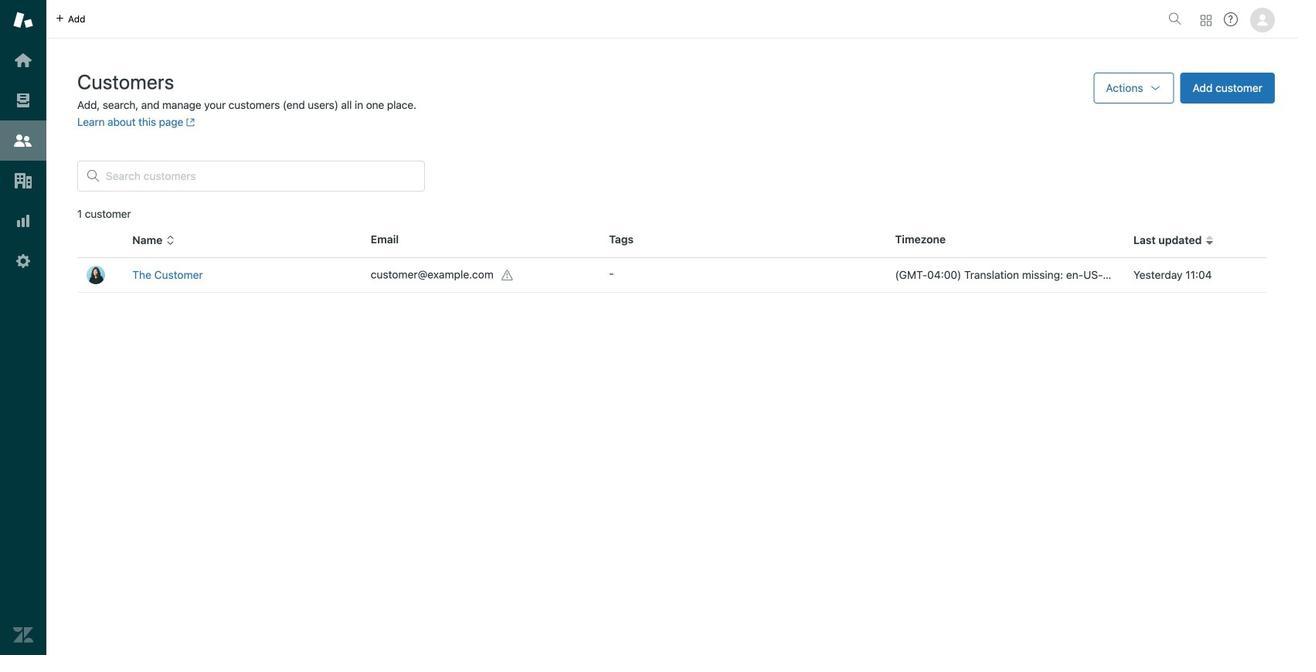 Task type: locate. For each thing, give the bounding box(es) containing it.
get help image
[[1225, 12, 1239, 26]]

customers image
[[13, 131, 33, 151]]

zendesk products image
[[1202, 15, 1212, 26]]

Search customers field
[[106, 169, 415, 183]]

(opens in a new tab) image
[[183, 118, 195, 127]]

unverified email image
[[502, 270, 514, 282]]

zendesk image
[[13, 626, 33, 646]]



Task type: vqa. For each thing, say whether or not it's contained in the screenshot.
EDIT USER image
no



Task type: describe. For each thing, give the bounding box(es) containing it.
main element
[[0, 0, 46, 656]]

organizations image
[[13, 171, 33, 191]]

views image
[[13, 90, 33, 111]]

zendesk support image
[[13, 10, 33, 30]]

reporting image
[[13, 211, 33, 231]]

get started image
[[13, 50, 33, 70]]

admin image
[[13, 251, 33, 271]]



